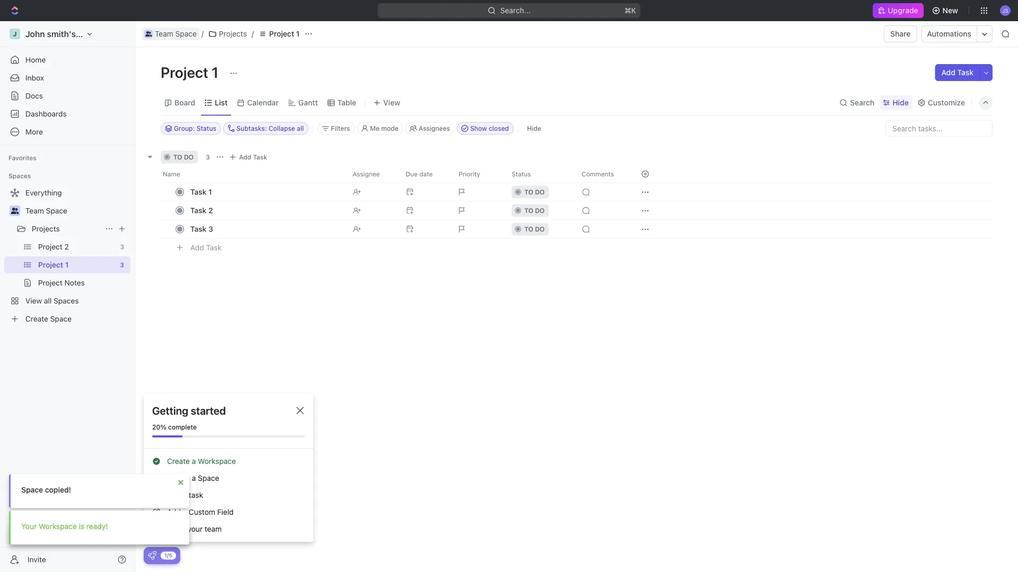 Task type: locate. For each thing, give the bounding box(es) containing it.
create for create a workspace
[[167, 457, 190, 466]]

add task down task 3
[[190, 244, 222, 252]]

1 vertical spatial create
[[167, 457, 190, 466]]

invite
[[167, 525, 185, 534], [28, 556, 46, 565]]

create for create a space
[[167, 474, 190, 483]]

project
[[269, 29, 294, 38], [161, 63, 208, 81], [38, 243, 62, 251], [38, 261, 63, 269], [38, 279, 62, 287]]

docs
[[25, 91, 43, 100]]

mode
[[381, 125, 399, 132]]

2 inside tree
[[64, 243, 69, 251]]

assignees button
[[405, 122, 455, 135]]

0 vertical spatial ‎task
[[190, 188, 207, 196]]

1 horizontal spatial projects
[[219, 29, 247, 38]]

2
[[208, 206, 213, 215], [64, 243, 69, 251]]

view
[[383, 98, 400, 107], [25, 297, 42, 305]]

hide inside dropdown button
[[893, 98, 909, 107]]

3 to do button from the top
[[505, 220, 575, 239]]

1 horizontal spatial /
[[252, 29, 254, 38]]

0 vertical spatial team space
[[155, 29, 197, 38]]

status right group:
[[197, 125, 216, 132]]

to do for ‎task 1
[[524, 189, 545, 196]]

1 horizontal spatial add task
[[239, 154, 267, 161]]

1 horizontal spatial status
[[512, 170, 531, 178]]

2 ‎task from the top
[[190, 206, 207, 215]]

2 vertical spatial add task button
[[186, 242, 226, 254]]

a down add a task
[[183, 508, 187, 517]]

1 horizontal spatial project 1
[[161, 63, 222, 81]]

invite inside sidebar "navigation"
[[28, 556, 46, 565]]

add task
[[942, 68, 974, 77], [239, 154, 267, 161], [190, 244, 222, 252]]

0 horizontal spatial add task
[[190, 244, 222, 252]]

0 vertical spatial projects
[[219, 29, 247, 38]]

spaces down favorites
[[8, 172, 31, 180]]

20% complete
[[152, 424, 197, 431]]

0 vertical spatial create
[[25, 315, 48, 324]]

/
[[201, 29, 204, 38], [252, 29, 254, 38]]

1 horizontal spatial invite
[[167, 525, 185, 534]]

1 vertical spatial team
[[25, 207, 44, 215]]

filters button
[[318, 122, 355, 135]]

workspace left is
[[39, 523, 77, 531]]

3 down group: status
[[206, 154, 210, 161]]

new button
[[928, 2, 965, 19]]

0 vertical spatial team
[[155, 29, 173, 38]]

1 horizontal spatial team space
[[155, 29, 197, 38]]

workspace inside sidebar "navigation"
[[78, 29, 122, 39]]

1 vertical spatial workspace
[[198, 457, 236, 466]]

group: status
[[174, 125, 216, 132]]

projects inside sidebar "navigation"
[[32, 225, 60, 233]]

to do button for task 3
[[505, 220, 575, 239]]

all right collapse
[[297, 125, 304, 132]]

add a custom field
[[167, 508, 234, 517]]

0 vertical spatial 2
[[208, 206, 213, 215]]

2 to do button from the top
[[505, 201, 575, 220]]

0 horizontal spatial project 1 link
[[38, 257, 116, 274]]

everything link
[[4, 185, 128, 202]]

0 horizontal spatial all
[[44, 297, 52, 305]]

a left task
[[183, 491, 187, 500]]

group:
[[174, 125, 195, 132]]

1 vertical spatial all
[[44, 297, 52, 305]]

create up add a task
[[167, 474, 190, 483]]

1 vertical spatial invite
[[28, 556, 46, 565]]

task down ‎task 2
[[190, 225, 207, 234]]

1 horizontal spatial workspace
[[78, 29, 122, 39]]

project 1 link
[[256, 28, 302, 40], [38, 257, 116, 274]]

invite down moved at the left
[[28, 556, 46, 565]]

0 horizontal spatial hide
[[527, 125, 541, 132]]

‎task up ‎task 2
[[190, 188, 207, 196]]

1 horizontal spatial projects link
[[206, 28, 250, 40]]

1 horizontal spatial team space link
[[142, 28, 199, 40]]

view button
[[370, 95, 404, 110]]

your workspace is ready!
[[21, 523, 108, 531]]

close image
[[296, 407, 304, 415]]

hide inside button
[[527, 125, 541, 132]]

tree containing everything
[[4, 185, 130, 328]]

1 horizontal spatial user group image
[[145, 31, 152, 37]]

subtasks:
[[237, 125, 267, 132]]

add up customize
[[942, 68, 956, 77]]

1 horizontal spatial view
[[383, 98, 400, 107]]

‎task down ‎task 1
[[190, 206, 207, 215]]

1 to do button from the top
[[505, 183, 575, 202]]

0 vertical spatial user group image
[[145, 31, 152, 37]]

1 vertical spatial team space
[[25, 207, 67, 215]]

view inside view all spaces link
[[25, 297, 42, 305]]

0 vertical spatial hide
[[893, 98, 909, 107]]

0 horizontal spatial user group image
[[11, 208, 19, 214]]

search
[[850, 98, 875, 107]]

to for task 3
[[524, 226, 533, 233]]

0 horizontal spatial /
[[201, 29, 204, 38]]

me
[[370, 125, 380, 132]]

add task up customize
[[942, 68, 974, 77]]

0 vertical spatial workspace
[[78, 29, 122, 39]]

2 / from the left
[[252, 29, 254, 38]]

share button
[[884, 25, 917, 42]]

1 inside tree
[[65, 261, 69, 269]]

project notes
[[38, 279, 85, 287]]

to
[[173, 154, 182, 161], [524, 189, 533, 196], [524, 207, 533, 215], [524, 226, 533, 233], [65, 531, 71, 539]]

due
[[406, 170, 418, 178]]

projects link
[[206, 28, 250, 40], [32, 221, 101, 238]]

2 horizontal spatial add task
[[942, 68, 974, 77]]

add task up name dropdown button
[[239, 154, 267, 161]]

team space link
[[142, 28, 199, 40], [25, 203, 128, 220]]

workspace up create a space
[[198, 457, 236, 466]]

1 vertical spatial user group image
[[11, 208, 19, 214]]

0 vertical spatial add task
[[942, 68, 974, 77]]

1 vertical spatial project 1
[[161, 63, 222, 81]]

2 vertical spatial add task
[[190, 244, 222, 252]]

create down view all spaces
[[25, 315, 48, 324]]

spaces up "create space" link
[[54, 297, 79, 305]]

2 vertical spatial create
[[167, 474, 190, 483]]

view up mode
[[383, 98, 400, 107]]

subtasks: collapse all
[[237, 125, 304, 132]]

trash link
[[73, 531, 89, 539]]

2 vertical spatial workspace
[[39, 523, 77, 531]]

show closed
[[470, 125, 509, 132]]

hide right closed
[[527, 125, 541, 132]]

1 vertical spatial 2
[[64, 243, 69, 251]]

comments
[[582, 170, 614, 178]]

a for workspace
[[192, 457, 196, 466]]

2 horizontal spatial workspace
[[198, 457, 236, 466]]

customize
[[928, 98, 965, 107]]

spaces
[[8, 172, 31, 180], [54, 297, 79, 305]]

1 vertical spatial spaces
[[54, 297, 79, 305]]

dashboards
[[25, 110, 67, 118]]

1 horizontal spatial hide
[[893, 98, 909, 107]]

2 up project notes
[[64, 243, 69, 251]]

1 horizontal spatial project 1 link
[[256, 28, 302, 40]]

2 horizontal spatial project 1
[[269, 29, 300, 38]]

list link
[[213, 95, 228, 110]]

0 horizontal spatial projects link
[[32, 221, 101, 238]]

0 horizontal spatial team
[[25, 207, 44, 215]]

a for task
[[183, 491, 187, 500]]

3 right "project 2" link
[[120, 243, 124, 251]]

1 vertical spatial hide
[[527, 125, 541, 132]]

create up create a space
[[167, 457, 190, 466]]

everything
[[25, 189, 62, 197]]

create
[[25, 315, 48, 324], [167, 457, 190, 466], [167, 474, 190, 483]]

1 vertical spatial team space link
[[25, 203, 128, 220]]

add task button down task 3
[[186, 242, 226, 254]]

to do
[[173, 154, 194, 161], [524, 189, 545, 196], [524, 207, 545, 215], [524, 226, 545, 233]]

add
[[942, 68, 956, 77], [239, 154, 251, 161], [190, 244, 204, 252], [167, 491, 181, 500], [167, 508, 181, 517]]

1 vertical spatial status
[[512, 170, 531, 178]]

0 horizontal spatial project 1
[[38, 261, 69, 269]]

workspace right smith's on the top of the page
[[78, 29, 122, 39]]

space
[[175, 29, 197, 38], [46, 207, 67, 215], [50, 315, 72, 324], [198, 474, 219, 483], [21, 486, 43, 495], [19, 531, 39, 539]]

tree
[[4, 185, 130, 328]]

to do for ‎task 2
[[524, 207, 545, 215]]

moved
[[41, 531, 63, 539]]

1 vertical spatial project 1 link
[[38, 257, 116, 274]]

view up create space on the left of the page
[[25, 297, 42, 305]]

add task button up customize
[[935, 64, 980, 81]]

2 up task 3
[[208, 206, 213, 215]]

hide right 'search'
[[893, 98, 909, 107]]

invite for invite
[[28, 556, 46, 565]]

0 vertical spatial spaces
[[8, 172, 31, 180]]

board
[[174, 98, 195, 107]]

to do button for ‎task 2
[[505, 201, 575, 220]]

do
[[184, 154, 194, 161], [535, 189, 545, 196], [535, 207, 545, 215], [535, 226, 545, 233]]

team
[[205, 525, 222, 534]]

do for ‎task 1
[[535, 189, 545, 196]]

workspace for john smith's workspace
[[78, 29, 122, 39]]

create inside "create space" link
[[25, 315, 48, 324]]

all
[[297, 125, 304, 132], [44, 297, 52, 305]]

task up customize
[[958, 68, 974, 77]]

onboarding checklist button element
[[148, 552, 156, 561]]

1 vertical spatial ‎task
[[190, 206, 207, 215]]

1 vertical spatial projects
[[32, 225, 60, 233]]

1
[[296, 29, 300, 38], [212, 63, 219, 81], [208, 188, 212, 196], [65, 261, 69, 269]]

1 / from the left
[[201, 29, 204, 38]]

Search tasks... text field
[[886, 121, 992, 137]]

user group image
[[145, 31, 152, 37], [11, 208, 19, 214]]

user group image inside 'team space' link
[[145, 31, 152, 37]]

0 vertical spatial all
[[297, 125, 304, 132]]

notes
[[64, 279, 85, 287]]

a up task
[[192, 474, 196, 483]]

1 ‎task from the top
[[190, 188, 207, 196]]

status inside dropdown button
[[512, 170, 531, 178]]

0 vertical spatial view
[[383, 98, 400, 107]]

add task button up name dropdown button
[[226, 151, 271, 164]]

invite left your
[[167, 525, 185, 534]]

spaces inside tree
[[54, 297, 79, 305]]

0 horizontal spatial status
[[197, 125, 216, 132]]

1 horizontal spatial spaces
[[54, 297, 79, 305]]

1 vertical spatial add task button
[[226, 151, 271, 164]]

view button
[[370, 90, 404, 115]]

task
[[958, 68, 974, 77], [253, 154, 267, 161], [190, 225, 207, 234], [206, 244, 222, 252]]

projects
[[219, 29, 247, 38], [32, 225, 60, 233]]

ready!
[[86, 523, 108, 531]]

space moved to trash
[[19, 531, 89, 539]]

0 vertical spatial invite
[[167, 525, 185, 534]]

1 horizontal spatial team
[[155, 29, 173, 38]]

a up create a space
[[192, 457, 196, 466]]

‎task for ‎task 2
[[190, 206, 207, 215]]

add task button
[[935, 64, 980, 81], [226, 151, 271, 164], [186, 242, 226, 254]]

‎task for ‎task 1
[[190, 188, 207, 196]]

view all spaces
[[25, 297, 79, 305]]

1 horizontal spatial 2
[[208, 206, 213, 215]]

add left task
[[167, 491, 181, 500]]

show
[[470, 125, 487, 132]]

view inside view button
[[383, 98, 400, 107]]

3 up project notes link
[[120, 261, 124, 269]]

status right priority 'dropdown button'
[[512, 170, 531, 178]]

0 vertical spatial projects link
[[206, 28, 250, 40]]

0 horizontal spatial view
[[25, 297, 42, 305]]

0 horizontal spatial team space link
[[25, 203, 128, 220]]

your
[[188, 525, 203, 534]]

a for custom
[[183, 508, 187, 517]]

0 horizontal spatial projects
[[32, 225, 60, 233]]

1 vertical spatial view
[[25, 297, 42, 305]]

2 vertical spatial project 1
[[38, 261, 69, 269]]

invite for invite your team
[[167, 525, 185, 534]]

js button
[[997, 2, 1014, 19]]

0 horizontal spatial invite
[[28, 556, 46, 565]]

0 horizontal spatial team space
[[25, 207, 67, 215]]

all up create space on the left of the page
[[44, 297, 52, 305]]

0 horizontal spatial 2
[[64, 243, 69, 251]]

comments button
[[575, 166, 628, 183]]

home
[[25, 55, 46, 64]]

project 1 inside tree
[[38, 261, 69, 269]]



Task type: vqa. For each thing, say whether or not it's contained in the screenshot.
Rockstar to the middle
no



Task type: describe. For each thing, give the bounding box(es) containing it.
getting started
[[152, 405, 226, 417]]

1/5
[[164, 553, 172, 559]]

home link
[[4, 51, 130, 68]]

task down task 3
[[206, 244, 222, 252]]

due date
[[406, 170, 433, 178]]

create for create space
[[25, 315, 48, 324]]

js
[[1002, 7, 1009, 13]]

john smith's workspace, , element
[[10, 29, 20, 39]]

to for ‎task 1
[[524, 189, 533, 196]]

automations button
[[922, 26, 977, 42]]

table link
[[335, 95, 356, 110]]

john smith's workspace
[[25, 29, 122, 39]]

your
[[21, 523, 37, 531]]

date
[[419, 170, 433, 178]]

calendar link
[[245, 95, 279, 110]]

1 vertical spatial add task
[[239, 154, 267, 161]]

automations
[[927, 29, 972, 38]]

j
[[13, 30, 17, 38]]

copied!
[[45, 486, 71, 495]]

a for space
[[192, 474, 196, 483]]

3 down ‎task 2
[[208, 225, 213, 234]]

collapse
[[269, 125, 295, 132]]

new
[[943, 6, 958, 15]]

project notes link
[[38, 275, 128, 292]]

create space
[[25, 315, 72, 324]]

table
[[338, 98, 356, 107]]

‎task 2 link
[[188, 203, 344, 218]]

team space inside sidebar "navigation"
[[25, 207, 67, 215]]

to do button for ‎task 1
[[505, 183, 575, 202]]

john
[[25, 29, 45, 39]]

custom
[[189, 508, 215, 517]]

0 vertical spatial add task button
[[935, 64, 980, 81]]

0 vertical spatial team space link
[[142, 28, 199, 40]]

me mode button
[[357, 122, 403, 135]]

search...
[[500, 6, 531, 15]]

hide button
[[523, 122, 546, 135]]

assignees
[[419, 125, 450, 132]]

inbox link
[[4, 69, 130, 86]]

0 horizontal spatial spaces
[[8, 172, 31, 180]]

to do for task 3
[[524, 226, 545, 233]]

search button
[[836, 95, 878, 110]]

tree inside sidebar "navigation"
[[4, 185, 130, 328]]

sidebar navigation
[[0, 21, 137, 573]]

add task for top the add task "button"
[[942, 68, 974, 77]]

more
[[25, 128, 43, 136]]

field
[[217, 508, 234, 517]]

2 for ‎task 2
[[208, 206, 213, 215]]

filters
[[331, 125, 350, 132]]

due date button
[[399, 166, 452, 183]]

user group image inside sidebar "navigation"
[[11, 208, 19, 214]]

all inside view all spaces link
[[44, 297, 52, 305]]

space copied!
[[21, 486, 71, 495]]

do for task 3
[[535, 226, 545, 233]]

project 2 link
[[38, 239, 116, 256]]

to for ‎task 2
[[524, 207, 533, 215]]

invite your team
[[167, 525, 222, 534]]

1 horizontal spatial all
[[297, 125, 304, 132]]

list
[[215, 98, 228, 107]]

gantt link
[[296, 95, 318, 110]]

view all spaces link
[[4, 293, 128, 310]]

onboarding checklist button image
[[148, 552, 156, 561]]

create a workspace
[[167, 457, 236, 466]]

workspace for create a workspace
[[198, 457, 236, 466]]

calendar
[[247, 98, 279, 107]]

‎task 2
[[190, 206, 213, 215]]

task 3
[[190, 225, 213, 234]]

dashboards link
[[4, 106, 130, 123]]

1 vertical spatial projects link
[[32, 221, 101, 238]]

closed
[[489, 125, 509, 132]]

share
[[890, 29, 911, 38]]

priority button
[[452, 166, 505, 183]]

task
[[189, 491, 203, 500]]

2 for project 2
[[64, 243, 69, 251]]

task up name dropdown button
[[253, 154, 267, 161]]

view for view
[[383, 98, 400, 107]]

⌘k
[[625, 6, 636, 15]]

status button
[[505, 166, 575, 183]]

board link
[[172, 95, 195, 110]]

add down add a task
[[167, 508, 181, 517]]

0 vertical spatial project 1 link
[[256, 28, 302, 40]]

inbox
[[25, 73, 44, 82]]

hide button
[[880, 95, 912, 110]]

team inside sidebar "navigation"
[[25, 207, 44, 215]]

more button
[[4, 124, 130, 141]]

upgrade link
[[873, 3, 924, 18]]

add task for the bottommost the add task "button"
[[190, 244, 222, 252]]

0 vertical spatial status
[[197, 125, 216, 132]]

trash
[[73, 531, 89, 539]]

gantt
[[298, 98, 318, 107]]

is
[[79, 523, 84, 531]]

0 horizontal spatial workspace
[[39, 523, 77, 531]]

priority
[[459, 170, 480, 178]]

add down task 3
[[190, 244, 204, 252]]

do for ‎task 2
[[535, 207, 545, 215]]

add up name dropdown button
[[239, 154, 251, 161]]

project 2
[[38, 243, 69, 251]]

create space link
[[4, 311, 128, 328]]

name button
[[161, 166, 346, 183]]

me mode
[[370, 125, 399, 132]]

assignee
[[353, 170, 380, 178]]

view for view all spaces
[[25, 297, 42, 305]]

show closed button
[[457, 122, 514, 135]]

20%
[[152, 424, 166, 431]]

favorites button
[[4, 152, 41, 164]]

docs link
[[4, 88, 130, 104]]

0 vertical spatial project 1
[[269, 29, 300, 38]]

‎task 1 link
[[188, 185, 344, 200]]

upgrade
[[888, 6, 918, 15]]

assignee button
[[346, 166, 399, 183]]



